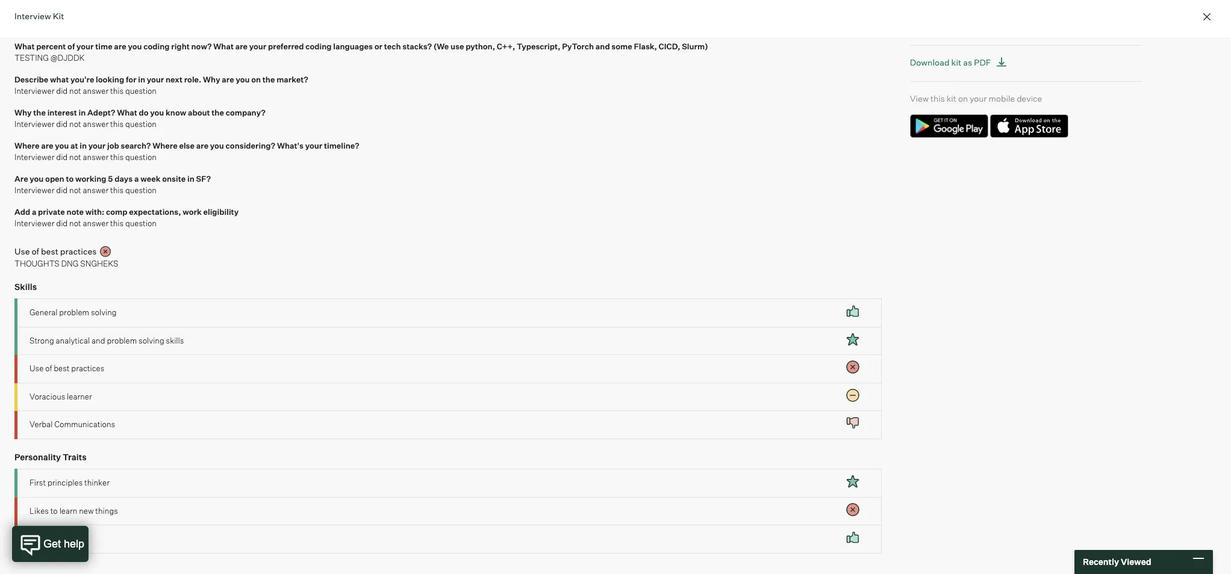 Task type: locate. For each thing, give the bounding box(es) containing it.
interviewer down interest
[[14, 119, 54, 129]]

0 vertical spatial best
[[41, 246, 58, 256]]

on up company?
[[251, 74, 261, 84]]

kit
[[951, 57, 961, 67], [947, 93, 956, 103]]

did up open
[[56, 152, 68, 162]]

0 vertical spatial to
[[43, 20, 50, 30]]

this inside describe what you're looking for in your next role. why are you on the market? interviewer did not answer this question
[[110, 86, 124, 96]]

0 horizontal spatial of
[[32, 246, 39, 256]]

what down @djddk
[[50, 74, 69, 84]]

did up interest
[[56, 86, 68, 96]]

are left at
[[41, 141, 53, 150]]

days
[[115, 174, 133, 183]]

what left does
[[236, 8, 256, 18]]

1 vertical spatial yes image
[[846, 531, 860, 545]]

download
[[910, 57, 950, 67]]

thoughts dng sngheks
[[14, 259, 118, 268]]

what inside walk me through your what you've been working on lately. what does your typical day look like? testing to sgdgsjsfjajfefjoi
[[236, 8, 256, 18]]

thoughts
[[14, 259, 59, 268]]

this down job
[[110, 152, 124, 162]]

right
[[171, 41, 190, 51]]

0 vertical spatial use
[[14, 246, 30, 256]]

5 question from the top
[[125, 219, 157, 228]]

traits
[[63, 452, 87, 462]]

2 interviewer from the top
[[14, 119, 54, 129]]

0 horizontal spatial a
[[32, 207, 36, 217]]

2 horizontal spatial of
[[68, 41, 75, 51]]

interviewer down add
[[14, 219, 54, 228]]

been
[[147, 8, 166, 18]]

0 vertical spatial what
[[100, 8, 118, 18]]

question down search?
[[125, 152, 157, 162]]

or
[[374, 41, 382, 51]]

interview
[[14, 11, 51, 21]]

thinker
[[84, 478, 110, 488]]

device
[[1017, 93, 1042, 103]]

you right time
[[128, 41, 142, 51]]

answer down with:
[[83, 219, 109, 228]]

not down you're on the top of page
[[69, 86, 81, 96]]

view
[[910, 93, 929, 103]]

2 yes image from the top
[[846, 531, 860, 545]]

5 did from the top
[[56, 219, 68, 228]]

communications
[[54, 420, 115, 429]]

question inside describe what you're looking for in your next role. why are you on the market? interviewer did not answer this question
[[125, 86, 157, 96]]

mobile
[[989, 93, 1015, 103]]

what
[[236, 8, 256, 18], [14, 41, 35, 51], [213, 41, 234, 51], [117, 108, 137, 117]]

yes image for proactive
[[846, 531, 860, 545]]

problem right the analytical
[[107, 336, 137, 345]]

your right does
[[278, 8, 295, 18]]

on left lately.
[[200, 8, 210, 18]]

practices up the learner
[[71, 364, 104, 373]]

4 question from the top
[[125, 186, 157, 195]]

on
[[200, 8, 210, 18], [251, 74, 261, 84], [958, 93, 968, 103]]

this down 5
[[110, 186, 124, 195]]

yes image
[[846, 304, 860, 319], [846, 531, 860, 545]]

answer
[[83, 86, 109, 96], [83, 119, 109, 129], [83, 152, 109, 162], [83, 186, 109, 195], [83, 219, 109, 228]]

why
[[203, 74, 220, 84], [14, 108, 32, 117]]

1 answer from the top
[[83, 86, 109, 96]]

3 not from the top
[[69, 152, 81, 162]]

3 question from the top
[[125, 152, 157, 162]]

now?
[[191, 41, 212, 51]]

are
[[14, 174, 28, 183]]

what left you've
[[100, 8, 118, 18]]

use of best practices for definitely not icon to the left
[[14, 246, 97, 256]]

5
[[108, 174, 113, 183]]

solving
[[91, 308, 117, 317], [139, 336, 164, 345]]

1 horizontal spatial coding
[[306, 41, 332, 51]]

on inside walk me through your what you've been working on lately. what does your typical day look like? testing to sgdgsjsfjajfefjoi
[[200, 8, 210, 18]]

where left else
[[153, 141, 178, 150]]

view this kit on your mobile device
[[910, 93, 1042, 103]]

why right role.
[[203, 74, 220, 84]]

3 answer from the top
[[83, 152, 109, 162]]

2 horizontal spatial the
[[262, 74, 275, 84]]

question down "week"
[[125, 186, 157, 195]]

expectations,
[[129, 207, 181, 217]]

working left 5
[[75, 174, 106, 183]]

0 vertical spatial use of best practices
[[14, 246, 97, 256]]

0 vertical spatial and
[[596, 41, 610, 51]]

python,
[[466, 41, 495, 51]]

1 did from the top
[[56, 86, 68, 96]]

not inside describe what you're looking for in your next role. why are you on the market? interviewer did not answer this question
[[69, 86, 81, 96]]

coding right preferred on the left top
[[306, 41, 332, 51]]

strong analytical and problem solving skills
[[30, 336, 184, 345]]

2 question from the top
[[125, 119, 157, 129]]

use for definitely not icon to the left
[[14, 246, 30, 256]]

1 horizontal spatial and
[[596, 41, 610, 51]]

you right are
[[30, 174, 44, 183]]

what
[[100, 8, 118, 18], [50, 74, 69, 84]]

use of best practices up thoughts dng sngheks
[[14, 246, 97, 256]]

you up company?
[[236, 74, 250, 84]]

working right been
[[167, 8, 198, 18]]

the left interest
[[33, 108, 46, 117]]

1 yes image from the top
[[846, 304, 860, 319]]

this down looking at the top left of page
[[110, 86, 124, 96]]

what left do
[[117, 108, 137, 117]]

company?
[[226, 108, 266, 117]]

in right at
[[80, 141, 87, 150]]

1 vertical spatial best
[[54, 364, 70, 373]]

skills
[[166, 336, 184, 345]]

and left some
[[596, 41, 610, 51]]

sf?
[[196, 174, 211, 183]]

yes image up strong yes image
[[846, 304, 860, 319]]

1 horizontal spatial a
[[134, 174, 139, 183]]

4 not from the top
[[69, 186, 81, 195]]

your left preferred on the left top
[[249, 41, 266, 51]]

did inside describe what you're looking for in your next role. why are you on the market? interviewer did not answer this question
[[56, 86, 68, 96]]

0 vertical spatial practices
[[60, 246, 97, 256]]

no image
[[846, 416, 860, 431]]

answer down you're on the top of page
[[83, 86, 109, 96]]

1 horizontal spatial definitely not image
[[846, 360, 860, 375]]

best up thoughts
[[41, 246, 58, 256]]

0 horizontal spatial coding
[[143, 41, 170, 51]]

definitely not image
[[99, 245, 111, 257], [846, 360, 860, 375]]

proactive
[[30, 534, 63, 544]]

5 not from the top
[[69, 219, 81, 228]]

this inside are you open to working 5 days a week onsite in sf? interviewer did not answer this question
[[110, 186, 124, 195]]

0 vertical spatial why
[[203, 74, 220, 84]]

2 vertical spatial to
[[50, 506, 58, 516]]

why down describe
[[14, 108, 32, 117]]

interviewer inside why the interest in adept? what do you know about the company? interviewer did not answer this question
[[14, 119, 54, 129]]

0 vertical spatial problem
[[59, 308, 89, 317]]

definitely not image
[[846, 503, 860, 517]]

sngheks
[[80, 259, 118, 268]]

in inside 'where are you at in your job search? where else are you considering? what's your timeline? interviewer did not answer this question'
[[80, 141, 87, 150]]

solving up strong analytical and problem solving skills
[[91, 308, 117, 317]]

why inside why the interest in adept? what do you know about the company? interviewer did not answer this question
[[14, 108, 32, 117]]

problem
[[59, 308, 89, 317], [107, 336, 137, 345]]

what inside why the interest in adept? what do you know about the company? interviewer did not answer this question
[[117, 108, 137, 117]]

use up thoughts
[[14, 246, 30, 256]]

not down note
[[69, 219, 81, 228]]

for
[[126, 74, 136, 84]]

walk
[[14, 8, 33, 18]]

best
[[41, 246, 58, 256], [54, 364, 70, 373]]

1 vertical spatial and
[[92, 336, 105, 345]]

5 answer from the top
[[83, 219, 109, 228]]

kit left the 'as'
[[951, 57, 961, 67]]

are right role.
[[222, 74, 234, 84]]

definitely not image down strong yes image
[[846, 360, 860, 375]]

note
[[67, 207, 84, 217]]

interviewer
[[14, 86, 54, 96], [14, 119, 54, 129], [14, 152, 54, 162], [14, 186, 54, 195], [14, 219, 54, 228]]

why inside describe what you're looking for in your next role. why are you on the market? interviewer did not answer this question
[[203, 74, 220, 84]]

use
[[14, 246, 30, 256], [30, 364, 44, 373]]

me
[[35, 8, 47, 18]]

4 did from the top
[[56, 186, 68, 195]]

0 horizontal spatial on
[[200, 8, 210, 18]]

3 interviewer from the top
[[14, 152, 54, 162]]

you
[[128, 41, 142, 51], [236, 74, 250, 84], [150, 108, 164, 117], [55, 141, 69, 150], [210, 141, 224, 150], [30, 174, 44, 183]]

1 vertical spatial solving
[[139, 336, 164, 345]]

interviewer down are
[[14, 186, 54, 195]]

a
[[134, 174, 139, 183], [32, 207, 36, 217]]

definitely not image up sngheks
[[99, 245, 111, 257]]

working inside walk me through your what you've been working on lately. what does your typical day look like? testing to sgdgsjsfjajfefjoi
[[167, 8, 198, 18]]

your left time
[[77, 41, 94, 51]]

problem up the analytical
[[59, 308, 89, 317]]

1 vertical spatial use of best practices
[[30, 364, 104, 373]]

did down private
[[56, 219, 68, 228]]

else
[[179, 141, 195, 150]]

1 vertical spatial working
[[75, 174, 106, 183]]

answer inside add a private note with: comp expectations, work eligibility interviewer did not answer this question
[[83, 219, 109, 228]]

1 horizontal spatial solving
[[139, 336, 164, 345]]

question down do
[[125, 119, 157, 129]]

did inside are you open to working 5 days a week onsite in sf? interviewer did not answer this question
[[56, 186, 68, 195]]

0 horizontal spatial definitely not image
[[99, 245, 111, 257]]

and right the analytical
[[92, 336, 105, 345]]

0 horizontal spatial solving
[[91, 308, 117, 317]]

to down me
[[43, 20, 50, 30]]

1 vertical spatial use
[[30, 364, 44, 373]]

2 vertical spatial on
[[958, 93, 968, 103]]

not inside are you open to working 5 days a week onsite in sf? interviewer did not answer this question
[[69, 186, 81, 195]]

answer down adept?
[[83, 119, 109, 129]]

1 vertical spatial a
[[32, 207, 36, 217]]

use down strong
[[30, 364, 44, 373]]

best up voracious learner
[[54, 364, 70, 373]]

the left market?
[[262, 74, 275, 84]]

skills
[[14, 282, 37, 292]]

2 answer from the top
[[83, 119, 109, 129]]

interviewer inside add a private note with: comp expectations, work eligibility interviewer did not answer this question
[[14, 219, 54, 228]]

what percent of your time are you coding right now? what are your preferred coding languages or tech stacks? (we use python, c++, typescript, pytorch and some flask, cicd, slurm) testing @djddk
[[14, 41, 708, 63]]

use of best practices down the analytical
[[30, 364, 104, 373]]

you inside what percent of your time are you coding right now? what are your preferred coding languages or tech stacks? (we use python, c++, typescript, pytorch and some flask, cicd, slurm) testing @djddk
[[128, 41, 142, 51]]

coding left right
[[143, 41, 170, 51]]

1 horizontal spatial working
[[167, 8, 198, 18]]

onsite
[[162, 174, 186, 183]]

0 vertical spatial solving
[[91, 308, 117, 317]]

typical
[[297, 8, 323, 18]]

your right the what's
[[305, 141, 322, 150]]

in left adept?
[[79, 108, 86, 117]]

pdf
[[974, 57, 991, 67]]

0 horizontal spatial working
[[75, 174, 106, 183]]

likes to learn new things
[[30, 506, 118, 516]]

0 vertical spatial on
[[200, 8, 210, 18]]

1 horizontal spatial what
[[100, 8, 118, 18]]

this right view
[[931, 93, 945, 103]]

1 vertical spatial on
[[251, 74, 261, 84]]

on down download kit as pdf link
[[958, 93, 968, 103]]

1 horizontal spatial problem
[[107, 336, 137, 345]]

did
[[56, 86, 68, 96], [56, 119, 68, 129], [56, 152, 68, 162], [56, 186, 68, 195], [56, 219, 68, 228]]

this down adept?
[[110, 119, 124, 129]]

question down for
[[125, 86, 157, 96]]

this down comp
[[110, 219, 124, 228]]

answer inside describe what you're looking for in your next role. why are you on the market? interviewer did not answer this question
[[83, 86, 109, 96]]

1 question from the top
[[125, 86, 157, 96]]

best for the bottommost definitely not icon
[[54, 364, 70, 373]]

1 horizontal spatial on
[[251, 74, 261, 84]]

first principles thinker
[[30, 478, 110, 488]]

did down open
[[56, 186, 68, 195]]

0 vertical spatial working
[[167, 8, 198, 18]]

dng
[[61, 259, 79, 268]]

to right open
[[66, 174, 74, 183]]

question
[[125, 86, 157, 96], [125, 119, 157, 129], [125, 152, 157, 162], [125, 186, 157, 195], [125, 219, 157, 228]]

working
[[167, 8, 198, 18], [75, 174, 106, 183]]

1 vertical spatial to
[[66, 174, 74, 183]]

this inside add a private note with: comp expectations, work eligibility interviewer did not answer this question
[[110, 219, 124, 228]]

recently viewed
[[1083, 557, 1151, 568]]

question down expectations,
[[125, 219, 157, 228]]

of up @djddk
[[68, 41, 75, 51]]

in left sf?
[[187, 174, 194, 183]]

2 not from the top
[[69, 119, 81, 129]]

your left mobile
[[970, 93, 987, 103]]

principles
[[48, 478, 83, 488]]

interviewer down describe
[[14, 86, 54, 96]]

timeline?
[[324, 141, 359, 150]]

0 vertical spatial of
[[68, 41, 75, 51]]

the
[[262, 74, 275, 84], [33, 108, 46, 117], [212, 108, 224, 117]]

not down at
[[69, 152, 81, 162]]

strong yes image
[[846, 475, 860, 489]]

1 vertical spatial why
[[14, 108, 32, 117]]

preferred
[[268, 41, 304, 51]]

your left next
[[147, 74, 164, 84]]

1 horizontal spatial where
[[153, 141, 178, 150]]

0 vertical spatial yes image
[[846, 304, 860, 319]]

solving left skills
[[139, 336, 164, 345]]

0 vertical spatial a
[[134, 174, 139, 183]]

1 not from the top
[[69, 86, 81, 96]]

answer down job
[[83, 152, 109, 162]]

you inside why the interest in adept? what do you know about the company? interviewer did not answer this question
[[150, 108, 164, 117]]

0 horizontal spatial what
[[50, 74, 69, 84]]

first
[[30, 478, 46, 488]]

a right days
[[134, 174, 139, 183]]

did inside 'where are you at in your job search? where else are you considering? what's your timeline? interviewer did not answer this question'
[[56, 152, 68, 162]]

not inside why the interest in adept? what do you know about the company? interviewer did not answer this question
[[69, 119, 81, 129]]

0 horizontal spatial where
[[14, 141, 39, 150]]

of up thoughts
[[32, 246, 39, 256]]

1 horizontal spatial why
[[203, 74, 220, 84]]

this inside 'where are you at in your job search? where else are you considering? what's your timeline? interviewer did not answer this question'
[[110, 152, 124, 162]]

2 did from the top
[[56, 119, 68, 129]]

practices up dng
[[60, 246, 97, 256]]

you right do
[[150, 108, 164, 117]]

0 vertical spatial definitely not image
[[99, 245, 111, 257]]

1 horizontal spatial of
[[45, 364, 52, 373]]

interviewer up are
[[14, 152, 54, 162]]

did down interest
[[56, 119, 68, 129]]

1 vertical spatial what
[[50, 74, 69, 84]]

4 answer from the top
[[83, 186, 109, 195]]

in inside describe what you're looking for in your next role. why are you on the market? interviewer did not answer this question
[[138, 74, 145, 84]]

3 did from the top
[[56, 152, 68, 162]]

a inside add a private note with: comp expectations, work eligibility interviewer did not answer this question
[[32, 207, 36, 217]]

4 interviewer from the top
[[14, 186, 54, 195]]

in right for
[[138, 74, 145, 84]]

question inside are you open to working 5 days a week onsite in sf? interviewer did not answer this question
[[125, 186, 157, 195]]

what's
[[277, 141, 304, 150]]

testing
[[14, 20, 41, 30]]

kit right view
[[947, 93, 956, 103]]

interviewer inside describe what you're looking for in your next role. why are you on the market? interviewer did not answer this question
[[14, 86, 54, 96]]

in
[[138, 74, 145, 84], [79, 108, 86, 117], [80, 141, 87, 150], [187, 174, 194, 183]]

1 interviewer from the top
[[14, 86, 54, 96]]

strong
[[30, 336, 54, 345]]

the right about
[[212, 108, 224, 117]]

0 horizontal spatial why
[[14, 108, 32, 117]]

not down interest
[[69, 119, 81, 129]]

to left learn
[[50, 506, 58, 516]]

mixed image
[[846, 388, 860, 403]]

5 interviewer from the top
[[14, 219, 54, 228]]

day
[[324, 8, 338, 18]]

are right now?
[[235, 41, 248, 51]]

flask,
[[634, 41, 657, 51]]

your up sgdgsjsfjajfefjoi
[[81, 8, 98, 18]]

of up voracious
[[45, 364, 52, 373]]

yes image down definitely not image
[[846, 531, 860, 545]]

answer down 5
[[83, 186, 109, 195]]

describe
[[14, 74, 48, 84]]

did inside why the interest in adept? what do you know about the company? interviewer did not answer this question
[[56, 119, 68, 129]]

where up are
[[14, 141, 39, 150]]

2 horizontal spatial on
[[958, 93, 968, 103]]

on inside describe what you're looking for in your next role. why are you on the market? interviewer did not answer this question
[[251, 74, 261, 84]]



Task type: vqa. For each thing, say whether or not it's contained in the screenshot.


Task type: describe. For each thing, give the bounding box(es) containing it.
2 vertical spatial of
[[45, 364, 52, 373]]

tech
[[384, 41, 401, 51]]

things
[[95, 506, 118, 516]]

languages
[[333, 41, 373, 51]]

what inside walk me through your what you've been working on lately. what does your typical day look like? testing to sgdgsjsfjajfefjoi
[[100, 8, 118, 18]]

looking
[[96, 74, 124, 84]]

kit
[[53, 11, 64, 21]]

use
[[451, 41, 464, 51]]

general
[[30, 308, 57, 317]]

through
[[49, 8, 79, 18]]

1 vertical spatial of
[[32, 246, 39, 256]]

question inside why the interest in adept? what do you know about the company? interviewer did not answer this question
[[125, 119, 157, 129]]

in inside why the interest in adept? what do you know about the company? interviewer did not answer this question
[[79, 108, 86, 117]]

interview kit
[[14, 11, 64, 21]]

are inside describe what you're looking for in your next role. why are you on the market? interviewer did not answer this question
[[222, 74, 234, 84]]

look
[[340, 8, 356, 18]]

walk me through your what you've been working on lately. what does your typical day look like? testing to sgdgsjsfjajfefjoi
[[14, 8, 376, 30]]

viewed
[[1121, 557, 1151, 568]]

in inside are you open to working 5 days a week onsite in sf? interviewer did not answer this question
[[187, 174, 194, 183]]

@djddk
[[50, 53, 85, 63]]

download kit as pdf
[[910, 57, 991, 67]]

best for definitely not icon to the left
[[41, 246, 58, 256]]

open
[[45, 174, 64, 183]]

recently
[[1083, 557, 1119, 568]]

what inside describe what you're looking for in your next role. why are you on the market? interviewer did not answer this question
[[50, 74, 69, 84]]

time
[[95, 41, 112, 51]]

percent
[[36, 41, 66, 51]]

you inside are you open to working 5 days a week onsite in sf? interviewer did not answer this question
[[30, 174, 44, 183]]

likes
[[30, 506, 49, 516]]

market?
[[277, 74, 308, 84]]

not inside 'where are you at in your job search? where else are you considering? what's your timeline? interviewer did not answer this question'
[[69, 152, 81, 162]]

answer inside are you open to working 5 days a week onsite in sf? interviewer did not answer this question
[[83, 186, 109, 195]]

did inside add a private note with: comp expectations, work eligibility interviewer did not answer this question
[[56, 219, 68, 228]]

private
[[38, 207, 65, 217]]

add a private note with: comp expectations, work eligibility interviewer did not answer this question
[[14, 207, 239, 228]]

answer inside why the interest in adept? what do you know about the company? interviewer did not answer this question
[[83, 119, 109, 129]]

question inside add a private note with: comp expectations, work eligibility interviewer did not answer this question
[[125, 219, 157, 228]]

week
[[140, 174, 161, 183]]

of inside what percent of your time are you coding right now? what are your preferred coding languages or tech stacks? (we use python, c++, typescript, pytorch and some flask, cicd, slurm) testing @djddk
[[68, 41, 75, 51]]

considering?
[[226, 141, 275, 150]]

comp
[[106, 207, 127, 217]]

working inside are you open to working 5 days a week onsite in sf? interviewer did not answer this question
[[75, 174, 106, 183]]

your left job
[[88, 141, 106, 150]]

you left at
[[55, 141, 69, 150]]

not inside add a private note with: comp expectations, work eligibility interviewer did not answer this question
[[69, 219, 81, 228]]

interviewer inside are you open to working 5 days a week onsite in sf? interviewer did not answer this question
[[14, 186, 54, 195]]

interest
[[47, 108, 77, 117]]

and inside what percent of your time are you coding right now? what are your preferred coding languages or tech stacks? (we use python, c++, typescript, pytorch and some flask, cicd, slurm) testing @djddk
[[596, 41, 610, 51]]

to inside walk me through your what you've been working on lately. what does your typical day look like? testing to sgdgsjsfjajfefjoi
[[43, 20, 50, 30]]

1 vertical spatial kit
[[947, 93, 956, 103]]

search?
[[121, 141, 151, 150]]

1 coding from the left
[[143, 41, 170, 51]]

are right time
[[114, 41, 126, 51]]

verbal communications
[[30, 420, 115, 429]]

1 vertical spatial definitely not image
[[846, 360, 860, 375]]

role.
[[184, 74, 201, 84]]

personality traits
[[14, 452, 87, 462]]

what right now?
[[213, 41, 234, 51]]

with:
[[85, 207, 104, 217]]

c++,
[[497, 41, 515, 51]]

yes image for general problem solving
[[846, 304, 860, 319]]

eligibility
[[203, 207, 239, 217]]

cicd,
[[659, 41, 680, 51]]

some
[[612, 41, 632, 51]]

1 vertical spatial problem
[[107, 336, 137, 345]]

where are you at in your job search? where else are you considering? what's your timeline? interviewer did not answer this question
[[14, 141, 359, 162]]

you inside describe what you're looking for in your next role. why are you on the market? interviewer did not answer this question
[[236, 74, 250, 84]]

voracious
[[30, 392, 65, 401]]

know
[[166, 108, 186, 117]]

2 coding from the left
[[306, 41, 332, 51]]

1 where from the left
[[14, 141, 39, 150]]

personality
[[14, 452, 61, 462]]

you right else
[[210, 141, 224, 150]]

slurm)
[[682, 41, 708, 51]]

0 horizontal spatial and
[[92, 336, 105, 345]]

at
[[70, 141, 78, 150]]

a inside are you open to working 5 days a week onsite in sf? interviewer did not answer this question
[[134, 174, 139, 183]]

next
[[166, 74, 182, 84]]

are right else
[[196, 141, 208, 150]]

are you open to working 5 days a week onsite in sf? interviewer did not answer this question
[[14, 174, 211, 195]]

describe what you're looking for in your next role. why are you on the market? interviewer did not answer this question
[[14, 74, 308, 96]]

to inside are you open to working 5 days a week onsite in sf? interviewer did not answer this question
[[66, 174, 74, 183]]

your inside describe what you're looking for in your next role. why are you on the market? interviewer did not answer this question
[[147, 74, 164, 84]]

answer inside 'where are you at in your job search? where else are you considering? what's your timeline? interviewer did not answer this question'
[[83, 152, 109, 162]]

1 vertical spatial practices
[[71, 364, 104, 373]]

as
[[963, 57, 972, 67]]

use of best practices for the bottommost definitely not icon
[[30, 364, 104, 373]]

verbal
[[30, 420, 53, 429]]

why the interest in adept? what do you know about the company? interviewer did not answer this question
[[14, 108, 266, 129]]

2 where from the left
[[153, 141, 178, 150]]

typescript,
[[517, 41, 560, 51]]

voracious learner
[[30, 392, 92, 401]]

pytorch
[[562, 41, 594, 51]]

testing
[[14, 53, 49, 63]]

strong yes image
[[846, 332, 860, 347]]

download kit as pdf link
[[910, 55, 1011, 70]]

add
[[14, 207, 30, 217]]

close image
[[1200, 10, 1214, 24]]

0 horizontal spatial the
[[33, 108, 46, 117]]

work
[[183, 207, 202, 217]]

general problem solving
[[30, 308, 117, 317]]

does
[[258, 8, 276, 18]]

interviewer inside 'where are you at in your job search? where else are you considering? what's your timeline? interviewer did not answer this question'
[[14, 152, 54, 162]]

like?
[[358, 8, 376, 18]]

0 horizontal spatial problem
[[59, 308, 89, 317]]

do
[[139, 108, 149, 117]]

lately.
[[211, 8, 234, 18]]

use for the bottommost definitely not icon
[[30, 364, 44, 373]]

adept?
[[87, 108, 115, 117]]

1 horizontal spatial the
[[212, 108, 224, 117]]

0 vertical spatial kit
[[951, 57, 961, 67]]

job
[[107, 141, 119, 150]]

you're
[[70, 74, 94, 84]]

what up testing
[[14, 41, 35, 51]]

analytical
[[56, 336, 90, 345]]

sgdgsjsfjajfefjoi
[[52, 20, 108, 30]]

learn
[[59, 506, 77, 516]]

the inside describe what you're looking for in your next role. why are you on the market? interviewer did not answer this question
[[262, 74, 275, 84]]

question inside 'where are you at in your job search? where else are you considering? what's your timeline? interviewer did not answer this question'
[[125, 152, 157, 162]]

(we
[[434, 41, 449, 51]]

this inside why the interest in adept? what do you know about the company? interviewer did not answer this question
[[110, 119, 124, 129]]



